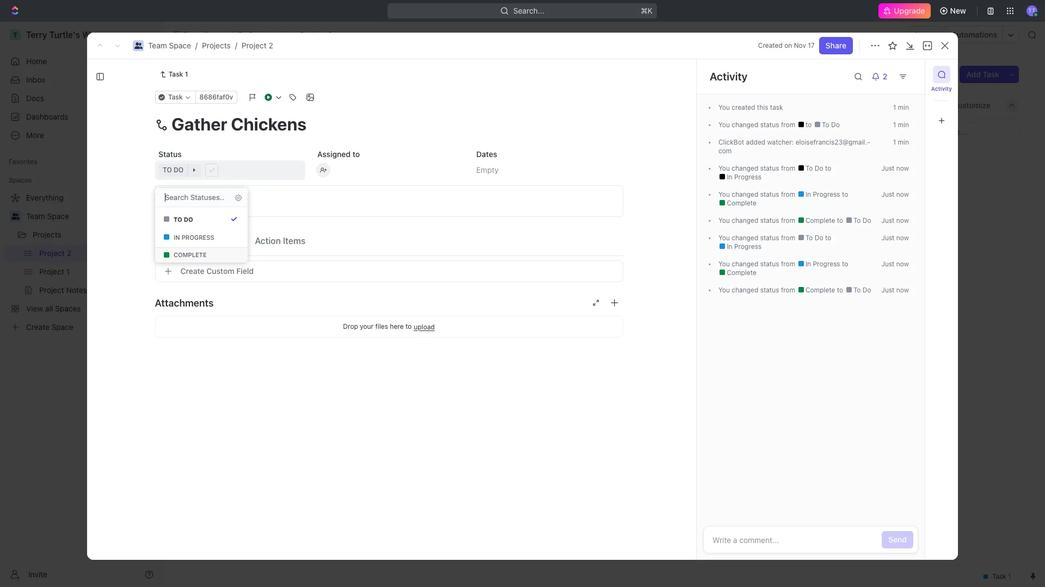 Task type: locate. For each thing, give the bounding box(es) containing it.
2 horizontal spatial projects
[[249, 30, 277, 39]]

4 from from the top
[[781, 217, 795, 225]]

min for added watcher:
[[898, 138, 909, 146]]

0 vertical spatial space
[[204, 30, 226, 39]]

home
[[26, 57, 47, 66]]

1 button for 2
[[245, 207, 260, 218]]

board
[[203, 100, 224, 110]]

2 horizontal spatial team
[[183, 30, 202, 39]]

team up task 1 link
[[148, 41, 167, 50]]

now
[[896, 164, 909, 173], [896, 191, 909, 199], [896, 217, 909, 225], [896, 234, 909, 242], [896, 260, 909, 268], [896, 286, 909, 295]]

hide
[[916, 100, 933, 110]]

6 you from the top
[[719, 234, 730, 242]]

0 horizontal spatial user group image
[[134, 42, 142, 49]]

custom
[[206, 267, 234, 276]]

user group image
[[173, 32, 180, 38], [134, 42, 142, 49]]

do inside button
[[184, 216, 193, 223]]

activity
[[710, 70, 748, 83], [931, 85, 952, 92]]

task 1 down team space / projects / project 2
[[169, 70, 188, 78]]

attachments button
[[155, 290, 623, 316]]

2 from from the top
[[781, 164, 795, 173]]

team up team space / projects / project 2
[[183, 30, 202, 39]]

0 horizontal spatial project 2 link
[[242, 41, 273, 50]]

inbox
[[26, 75, 45, 84]]

6 changed status from from the top
[[730, 260, 797, 268]]

automations
[[952, 30, 997, 39]]

to inside to do dropdown button
[[162, 166, 172, 174]]

⌘k
[[641, 6, 653, 15]]

complete
[[725, 199, 757, 207], [804, 217, 837, 225], [725, 269, 757, 277], [804, 286, 837, 295]]

space right user group image
[[47, 212, 69, 221]]

home link
[[4, 53, 158, 70]]

3 min from the top
[[898, 138, 909, 146]]

to inside drop your files here to upload
[[405, 323, 412, 331]]

6 status from the top
[[760, 260, 779, 268]]

add up the customize
[[967, 70, 981, 79]]

8 you from the top
[[719, 286, 730, 295]]

2 1 min from the top
[[893, 121, 909, 129]]

1 button right task 2
[[245, 207, 260, 218]]

2 vertical spatial team
[[26, 212, 45, 221]]

task 1
[[169, 70, 188, 78], [219, 189, 242, 198]]

space up task 1 link
[[169, 41, 191, 50]]

1 horizontal spatial task 1
[[219, 189, 242, 198]]

7 from from the top
[[781, 286, 795, 295]]

upload
[[414, 323, 435, 331]]

2 min from the top
[[898, 121, 909, 129]]

0 horizontal spatial share
[[826, 41, 846, 50]]

1 button down to do dropdown button
[[244, 188, 259, 199]]

dates
[[476, 150, 497, 159]]

1 horizontal spatial activity
[[931, 85, 952, 92]]

favorites
[[9, 158, 37, 166]]

team space link for bottommost user group icon
[[148, 41, 191, 50]]

share button
[[908, 26, 941, 44], [819, 37, 853, 54]]

add task button down task 2
[[214, 225, 256, 238]]

team space link inside sidebar navigation
[[26, 208, 156, 225]]

5 changed status from from the top
[[730, 234, 797, 242]]

upgrade
[[894, 6, 925, 15]]

7 changed status from from the top
[[730, 286, 797, 295]]

Search Statuses... field
[[164, 193, 226, 203]]

0 horizontal spatial share button
[[819, 37, 853, 54]]

status
[[760, 121, 779, 129], [760, 164, 779, 173], [760, 191, 779, 199], [760, 217, 779, 225], [760, 234, 779, 242], [760, 260, 779, 268], [760, 286, 779, 295]]

share button right 17 on the right top
[[819, 37, 853, 54]]

from
[[781, 121, 795, 129], [781, 164, 795, 173], [781, 191, 795, 199], [781, 217, 795, 225], [781, 234, 795, 242], [781, 260, 795, 268], [781, 286, 795, 295]]

to do
[[820, 121, 840, 129], [804, 164, 825, 173], [162, 166, 183, 174], [174, 216, 193, 223], [852, 217, 871, 225], [804, 234, 825, 242], [202, 257, 223, 266], [852, 286, 871, 295]]

created on nov 17
[[758, 41, 815, 50]]

1 horizontal spatial project 2 link
[[287, 28, 335, 41]]

subtasks button
[[198, 231, 244, 251]]

to do inside dropdown button
[[162, 166, 183, 174]]

3 from from the top
[[781, 191, 795, 199]]

task 1 up task 2
[[219, 189, 242, 198]]

team space inside sidebar navigation
[[26, 212, 69, 221]]

0 horizontal spatial projects
[[33, 230, 61, 240]]

1 vertical spatial project
[[242, 41, 267, 50]]

Search tasks... text field
[[910, 124, 1019, 140]]

projects link
[[235, 28, 280, 41], [202, 41, 231, 50], [33, 226, 127, 244]]

team space
[[183, 30, 226, 39], [26, 212, 69, 221]]

share right 17 on the right top
[[826, 41, 846, 50]]

0 vertical spatial min
[[898, 103, 909, 112]]

2 vertical spatial space
[[47, 212, 69, 221]]

add task up the customize
[[967, 70, 999, 79]]

0 vertical spatial project
[[300, 30, 326, 39]]

1 min from the top
[[898, 103, 909, 112]]

1 just from the top
[[882, 164, 895, 173]]

1 button
[[244, 188, 259, 199], [245, 207, 260, 218]]

1 vertical spatial add task button
[[279, 151, 326, 164]]

do
[[831, 121, 840, 129], [815, 164, 823, 173], [173, 166, 183, 174], [184, 216, 193, 223], [863, 217, 871, 225], [815, 234, 823, 242], [213, 257, 223, 266], [863, 286, 871, 295]]

you created this task
[[719, 103, 783, 112]]

send button
[[882, 532, 913, 549]]

2
[[328, 30, 333, 39], [269, 41, 273, 50], [241, 65, 250, 83], [258, 154, 263, 162], [238, 208, 243, 217], [235, 257, 239, 266]]

0 horizontal spatial team space
[[26, 212, 69, 221]]

team right user group image
[[26, 212, 45, 221]]

1 horizontal spatial projects
[[202, 41, 231, 50]]

task sidebar content section
[[696, 59, 925, 561]]

create custom field
[[180, 267, 254, 276]]

tree
[[4, 189, 158, 336]]

share down upgrade
[[914, 30, 935, 39]]

1 horizontal spatial projects link
[[202, 41, 231, 50]]

team space link
[[169, 28, 229, 41], [148, 41, 191, 50], [26, 208, 156, 225]]

Edit task name text field
[[155, 114, 623, 134]]

activity up hide
[[931, 85, 952, 92]]

drop
[[343, 323, 358, 331]]

1 vertical spatial project 2
[[189, 65, 254, 83]]

0 horizontal spatial space
[[47, 212, 69, 221]]

1 vertical spatial space
[[169, 41, 191, 50]]

tree containing team space
[[4, 189, 158, 336]]

5 just now from the top
[[882, 260, 909, 268]]

4 just from the top
[[882, 234, 895, 242]]

1 horizontal spatial add task button
[[279, 151, 326, 164]]

share
[[914, 30, 935, 39], [826, 41, 846, 50]]

4 just now from the top
[[882, 234, 909, 242]]

2 vertical spatial projects
[[33, 230, 61, 240]]

add task
[[967, 70, 999, 79], [292, 154, 321, 162], [219, 227, 252, 236]]

3 1 min from the top
[[893, 138, 909, 146]]

tree inside sidebar navigation
[[4, 189, 158, 336]]

1 vertical spatial add task
[[292, 154, 321, 162]]

5 status from the top
[[760, 234, 779, 242]]

team
[[183, 30, 202, 39], [148, 41, 167, 50], [26, 212, 45, 221]]

1 from from the top
[[781, 121, 795, 129]]

4 changed from the top
[[732, 217, 758, 225]]

team inside tree
[[26, 212, 45, 221]]

6 now from the top
[[896, 286, 909, 295]]

2 vertical spatial add task
[[219, 227, 252, 236]]

in progress inside button
[[174, 234, 214, 241]]

add
[[967, 70, 981, 79], [292, 154, 305, 162], [176, 196, 190, 206], [219, 227, 233, 236]]

3 you from the top
[[719, 164, 730, 173]]

2 horizontal spatial add task
[[967, 70, 999, 79]]

2 vertical spatial min
[[898, 138, 909, 146]]

0 vertical spatial add task
[[967, 70, 999, 79]]

inbox link
[[4, 71, 158, 89]]

0 vertical spatial share
[[914, 30, 935, 39]]

0 horizontal spatial activity
[[710, 70, 748, 83]]

1 horizontal spatial add task
[[292, 154, 321, 162]]

add task down task 2
[[219, 227, 252, 236]]

upgrade link
[[879, 3, 931, 19]]

space up team space / projects / project 2
[[204, 30, 226, 39]]

0 horizontal spatial add task
[[219, 227, 252, 236]]

add left assigned
[[292, 154, 305, 162]]

1 min for added watcher:
[[893, 138, 909, 146]]

5 you from the top
[[719, 217, 730, 225]]

0 vertical spatial 1 button
[[244, 188, 259, 199]]

search...
[[514, 6, 545, 15]]

on
[[785, 41, 792, 50]]

task 1 link
[[155, 68, 192, 81]]

1 horizontal spatial team space
[[183, 30, 226, 39]]

team space right user group image
[[26, 212, 69, 221]]

1 vertical spatial share
[[826, 41, 846, 50]]

share button down upgrade
[[908, 26, 941, 44]]

search
[[873, 100, 898, 110]]

1 vertical spatial team space
[[26, 212, 69, 221]]

just now
[[882, 164, 909, 173], [882, 191, 909, 199], [882, 217, 909, 225], [882, 234, 909, 242], [882, 260, 909, 268], [882, 286, 909, 295]]

4 status from the top
[[760, 217, 779, 225]]

0 horizontal spatial team
[[26, 212, 45, 221]]

0 vertical spatial project 2
[[300, 30, 333, 39]]

1 horizontal spatial user group image
[[173, 32, 180, 38]]

in progress
[[202, 154, 246, 162], [725, 173, 762, 181], [804, 191, 842, 199], [174, 234, 214, 241], [725, 243, 762, 251], [804, 260, 842, 268]]

4 you from the top
[[719, 191, 730, 199]]

project 2 link
[[287, 28, 335, 41], [242, 41, 273, 50]]

0 horizontal spatial task 1
[[169, 70, 188, 78]]

activity up created
[[710, 70, 748, 83]]

1 vertical spatial activity
[[931, 85, 952, 92]]

activity inside task sidebar navigation tab list
[[931, 85, 952, 92]]

0 vertical spatial activity
[[710, 70, 748, 83]]

0 vertical spatial user group image
[[173, 32, 180, 38]]

project
[[300, 30, 326, 39], [242, 41, 267, 50], [189, 65, 238, 83]]

4 now from the top
[[896, 234, 909, 242]]

complete
[[174, 251, 207, 259]]

3 changed status from from the top
[[730, 191, 797, 199]]

add task button down calendar link
[[279, 151, 326, 164]]

changed status from
[[730, 121, 797, 129], [730, 164, 797, 173], [730, 191, 797, 199], [730, 217, 797, 225], [730, 234, 797, 242], [730, 260, 797, 268], [730, 286, 797, 295]]

changed
[[732, 121, 758, 129], [732, 164, 758, 173], [732, 191, 758, 199], [732, 217, 758, 225], [732, 234, 758, 242], [732, 260, 758, 268], [732, 286, 758, 295]]

0 horizontal spatial project 2
[[189, 65, 254, 83]]

1 vertical spatial 1 min
[[893, 121, 909, 129]]

1 horizontal spatial share button
[[908, 26, 941, 44]]

you
[[719, 103, 730, 112], [719, 121, 730, 129], [719, 164, 730, 173], [719, 191, 730, 199], [719, 217, 730, 225], [719, 234, 730, 242], [719, 260, 730, 268], [719, 286, 730, 295]]

0 horizontal spatial add task button
[[214, 225, 256, 238]]

1 horizontal spatial team
[[148, 41, 167, 50]]

team space up team space / projects / project 2
[[183, 30, 226, 39]]

1 vertical spatial min
[[898, 121, 909, 129]]

2 changed status from from the top
[[730, 164, 797, 173]]

assigned
[[317, 150, 350, 159]]

1 1 min from the top
[[893, 103, 909, 112]]

user group image
[[11, 213, 19, 220]]

1 min for changed status from
[[893, 121, 909, 129]]

in
[[202, 154, 209, 162], [727, 173, 732, 181], [806, 191, 811, 199], [174, 234, 180, 241], [727, 243, 732, 251], [806, 260, 811, 268]]

0 vertical spatial team space
[[183, 30, 226, 39]]

clickbot
[[719, 138, 744, 146]]

17
[[808, 41, 815, 50]]

2 now from the top
[[896, 191, 909, 199]]

automations button
[[946, 27, 1003, 43]]

5 changed from the top
[[732, 234, 758, 242]]

2 vertical spatial 1 min
[[893, 138, 909, 146]]

5 just from the top
[[882, 260, 895, 268]]

min
[[898, 103, 909, 112], [898, 121, 909, 129], [898, 138, 909, 146]]

0 vertical spatial 1 min
[[893, 103, 909, 112]]

1 vertical spatial team
[[148, 41, 167, 50]]

favorites button
[[4, 156, 42, 169]]

add task down calendar
[[292, 154, 321, 162]]

field
[[236, 267, 254, 276]]

1 horizontal spatial share
[[914, 30, 935, 39]]

add task button up the customize
[[960, 66, 1006, 83]]

space
[[204, 30, 226, 39], [169, 41, 191, 50], [47, 212, 69, 221]]

1 vertical spatial 1 button
[[245, 207, 260, 218]]

add down task 2
[[219, 227, 233, 236]]

to inside to do button
[[174, 216, 182, 223]]

0 vertical spatial task 1
[[169, 70, 188, 78]]

6 changed from the top
[[732, 260, 758, 268]]

add task for the right add task button
[[967, 70, 999, 79]]

0 vertical spatial add task button
[[960, 66, 1006, 83]]

2 vertical spatial project
[[189, 65, 238, 83]]

5 now from the top
[[896, 260, 909, 268]]

1 just now from the top
[[882, 164, 909, 173]]

1
[[185, 70, 188, 78], [893, 103, 896, 112], [893, 121, 896, 129], [893, 138, 896, 146], [238, 189, 242, 198], [254, 189, 257, 198], [255, 208, 258, 217]]

add up to do button
[[176, 196, 190, 206]]



Task type: describe. For each thing, give the bounding box(es) containing it.
add description
[[176, 196, 232, 206]]

sidebar navigation
[[0, 22, 163, 588]]

progress inside button
[[182, 234, 214, 241]]

list link
[[242, 98, 258, 113]]

details
[[159, 236, 187, 246]]

nov
[[794, 41, 806, 50]]

eloisefrancis23@gmail. com
[[719, 138, 870, 155]]

dashboards link
[[4, 108, 158, 126]]

hide button
[[903, 98, 936, 113]]

new button
[[935, 2, 973, 20]]

status
[[158, 150, 181, 159]]

6 just from the top
[[882, 286, 895, 295]]

1 you from the top
[[719, 103, 730, 112]]

in inside button
[[174, 234, 180, 241]]

6 just now from the top
[[882, 286, 909, 295]]

task 2
[[219, 208, 243, 217]]

customize button
[[938, 98, 994, 113]]

2 horizontal spatial add task button
[[960, 66, 1006, 83]]

this
[[757, 103, 768, 112]]

3 just now from the top
[[882, 217, 909, 225]]

created
[[758, 41, 783, 50]]

eloisefrancis23@gmail.
[[796, 138, 870, 146]]

5 from from the top
[[781, 234, 795, 242]]

upload button
[[414, 323, 435, 331]]

add task for bottommost add task button
[[219, 227, 252, 236]]

2 horizontal spatial projects link
[[235, 28, 280, 41]]

1 vertical spatial projects
[[202, 41, 231, 50]]

calendar link
[[276, 98, 310, 113]]

0 horizontal spatial projects link
[[33, 226, 127, 244]]

min for changed status from
[[898, 121, 909, 129]]

send
[[888, 536, 907, 545]]

7 changed from the top
[[732, 286, 758, 295]]

team space / projects / project 2
[[148, 41, 273, 50]]

in progress button
[[159, 230, 243, 245]]

invite
[[28, 570, 47, 579]]

2 status from the top
[[760, 164, 779, 173]]

2 horizontal spatial project
[[300, 30, 326, 39]]

1 now from the top
[[896, 164, 909, 173]]

to do button
[[159, 212, 243, 227]]

1 button for 1
[[244, 188, 259, 199]]

add inside button
[[176, 196, 190, 206]]

to do inside button
[[174, 216, 193, 223]]

1 vertical spatial task 1
[[219, 189, 242, 198]]

task sidebar navigation tab list
[[930, 66, 954, 130]]

6 from from the top
[[781, 260, 795, 268]]

search button
[[858, 98, 901, 113]]

added watcher:
[[744, 138, 796, 146]]

team space link for user group image
[[26, 208, 156, 225]]

task
[[770, 103, 783, 112]]

2 you from the top
[[719, 121, 730, 129]]

assigned to
[[317, 150, 360, 159]]

spaces
[[9, 176, 32, 185]]

action
[[255, 236, 281, 246]]

complete button
[[154, 248, 249, 263]]

8686faf0v
[[199, 93, 233, 101]]

your
[[360, 323, 374, 331]]

3 just from the top
[[882, 217, 895, 225]]

0 vertical spatial team
[[183, 30, 202, 39]]

items
[[283, 236, 305, 246]]

com
[[719, 138, 870, 155]]

1 horizontal spatial space
[[169, 41, 191, 50]]

1 horizontal spatial project
[[242, 41, 267, 50]]

7 status from the top
[[760, 286, 779, 295]]

action items button
[[251, 231, 310, 251]]

dashboards
[[26, 112, 68, 121]]

7 you from the top
[[719, 260, 730, 268]]

to do button
[[155, 161, 305, 180]]

add description button
[[159, 193, 619, 210]]

3 changed from the top
[[732, 191, 758, 199]]

do inside dropdown button
[[173, 166, 183, 174]]

0 horizontal spatial project
[[189, 65, 238, 83]]

create
[[180, 267, 204, 276]]

1 vertical spatial user group image
[[134, 42, 142, 49]]

new
[[950, 6, 966, 15]]

subtasks
[[202, 236, 240, 246]]

activity inside "task sidebar content" section
[[710, 70, 748, 83]]

2 changed from the top
[[732, 164, 758, 173]]

watcher:
[[767, 138, 794, 146]]

docs
[[26, 94, 44, 103]]

action items
[[255, 236, 305, 246]]

added
[[746, 138, 765, 146]]

customize
[[953, 100, 991, 110]]

details button
[[155, 231, 191, 251]]

2 just from the top
[[882, 191, 895, 199]]

here
[[390, 323, 404, 331]]

drop your files here to upload
[[343, 323, 435, 331]]

1 horizontal spatial project 2
[[300, 30, 333, 39]]

4 changed status from from the top
[[730, 217, 797, 225]]

attachments
[[155, 297, 214, 309]]

1 status from the top
[[760, 121, 779, 129]]

3 status from the top
[[760, 191, 779, 199]]

2 just now from the top
[[882, 191, 909, 199]]

2 vertical spatial add task button
[[214, 225, 256, 238]]

files
[[375, 323, 388, 331]]

list
[[245, 100, 258, 110]]

created
[[732, 103, 755, 112]]

2 horizontal spatial space
[[204, 30, 226, 39]]

1 changed from the top
[[732, 121, 758, 129]]

3 now from the top
[[896, 217, 909, 225]]

calendar
[[278, 100, 310, 110]]

description
[[192, 196, 232, 206]]

1 changed status from from the top
[[730, 121, 797, 129]]

projects inside sidebar navigation
[[33, 230, 61, 240]]

8686faf0v button
[[195, 91, 237, 104]]

docs link
[[4, 90, 158, 107]]

board link
[[201, 98, 224, 113]]

0 vertical spatial projects
[[249, 30, 277, 39]]

space inside sidebar navigation
[[47, 212, 69, 221]]

create custom field button
[[155, 261, 623, 283]]



Task type: vqa. For each thing, say whether or not it's contained in the screenshot.
A associated with Custom
no



